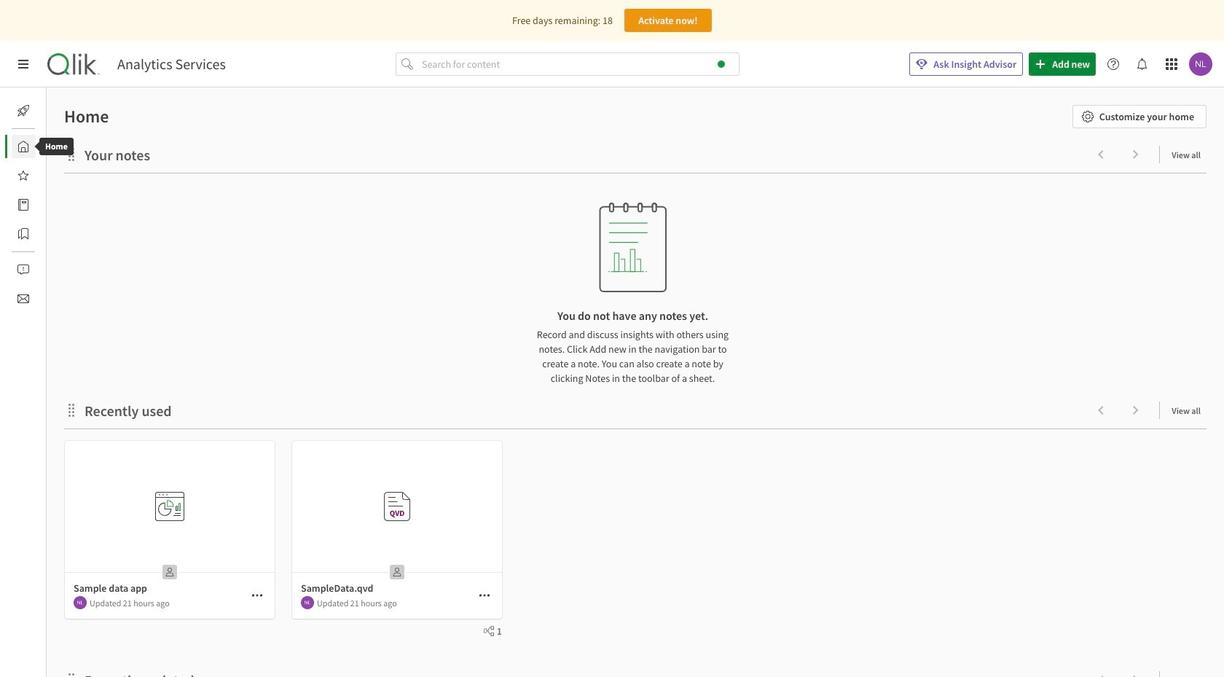Task type: vqa. For each thing, say whether or not it's contained in the screenshot.
More actions image's the Noah Lott element
yes



Task type: describe. For each thing, give the bounding box(es) containing it.
noah lott image
[[1190, 52, 1213, 76]]

Search for content text field
[[419, 52, 740, 76]]

noah lott element for more actions icon
[[74, 596, 87, 609]]

more actions image
[[252, 590, 263, 601]]

getting started image
[[17, 105, 29, 117]]

0 vertical spatial move collection image
[[64, 147, 79, 161]]

navigation pane element
[[0, 93, 47, 316]]

alerts image
[[17, 264, 29, 276]]

analytics services element
[[117, 55, 226, 73]]

noah lott image for more actions icon's the noah lott element
[[74, 596, 87, 609]]

noah lott element for more actions image
[[301, 596, 314, 609]]

1 vertical spatial move collection image
[[64, 673, 79, 677]]

noah lott image for more actions image's the noah lott element
[[301, 596, 314, 609]]

collections image
[[17, 228, 29, 240]]

catalog image
[[17, 199, 29, 211]]



Task type: locate. For each thing, give the bounding box(es) containing it.
2 noah lott image from the left
[[301, 596, 314, 609]]

noah lott element
[[74, 596, 87, 609], [301, 596, 314, 609]]

noah lott image
[[74, 596, 87, 609], [301, 596, 314, 609]]

move collection image
[[64, 403, 79, 417]]

1 horizontal spatial noah lott element
[[301, 596, 314, 609]]

1 noah lott element from the left
[[74, 596, 87, 609]]

subscriptions image
[[17, 293, 29, 305]]

favorites image
[[17, 170, 29, 182]]

tooltip
[[29, 138, 84, 155]]

0 horizontal spatial noah lott element
[[74, 596, 87, 609]]

home badge image
[[718, 61, 725, 68]]

2 noah lott element from the left
[[301, 596, 314, 609]]

main content
[[41, 87, 1225, 677]]

1 noah lott image from the left
[[74, 596, 87, 609]]

move collection image
[[64, 147, 79, 161], [64, 673, 79, 677]]

0 horizontal spatial noah lott image
[[74, 596, 87, 609]]

open sidebar menu image
[[17, 58, 29, 70]]

more actions image
[[479, 590, 491, 601]]

1 horizontal spatial noah lott image
[[301, 596, 314, 609]]



